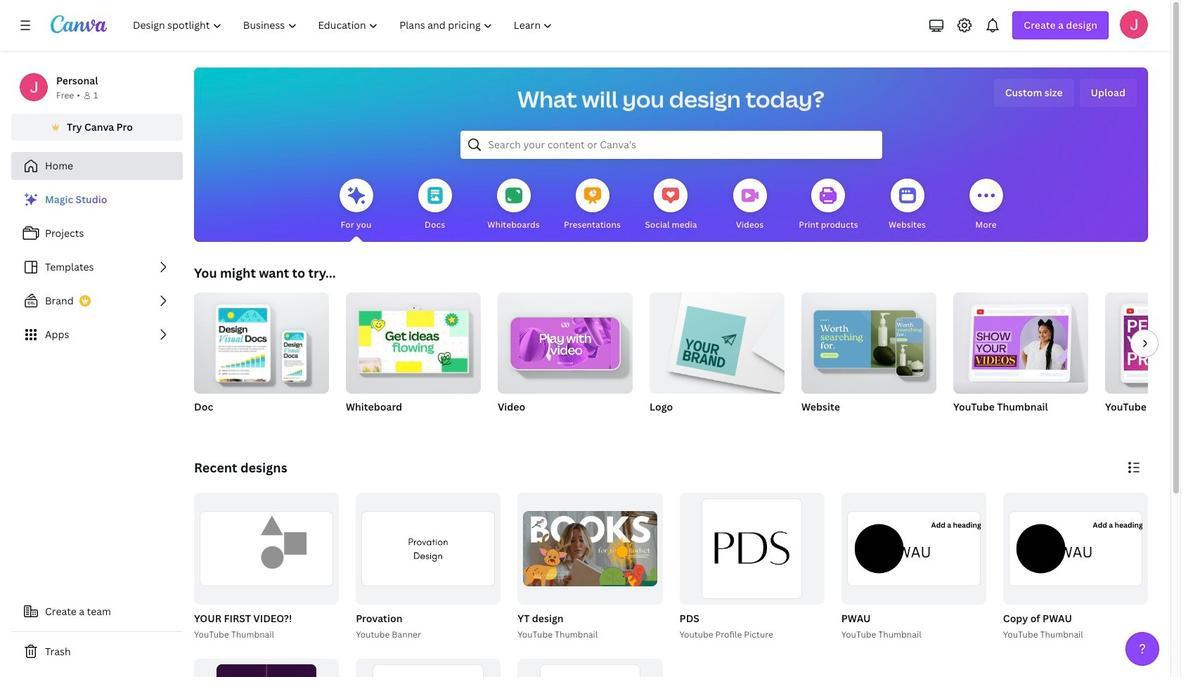 Task type: locate. For each thing, give the bounding box(es) containing it.
list
[[11, 186, 183, 349]]

group
[[194, 287, 329, 432], [194, 287, 329, 394], [346, 287, 481, 432], [346, 287, 481, 394], [498, 287, 633, 432], [498, 287, 633, 394], [650, 287, 785, 432], [650, 287, 785, 394], [802, 287, 937, 432], [802, 287, 937, 394], [954, 287, 1089, 432], [954, 287, 1089, 394], [1106, 293, 1182, 432], [1106, 293, 1182, 394], [191, 493, 339, 642], [353, 493, 501, 642], [515, 493, 663, 642], [518, 493, 663, 605], [677, 493, 825, 642], [680, 493, 825, 605], [839, 493, 987, 642], [842, 493, 987, 605], [1001, 493, 1149, 642], [1004, 493, 1149, 605], [194, 659, 339, 677], [356, 659, 501, 677], [518, 659, 663, 677]]

top level navigation element
[[124, 11, 565, 39]]

None search field
[[460, 131, 882, 159]]



Task type: vqa. For each thing, say whether or not it's contained in the screenshot.
James Peterson ICON
yes



Task type: describe. For each thing, give the bounding box(es) containing it.
Search search field
[[488, 132, 854, 158]]

james peterson image
[[1120, 11, 1149, 39]]



